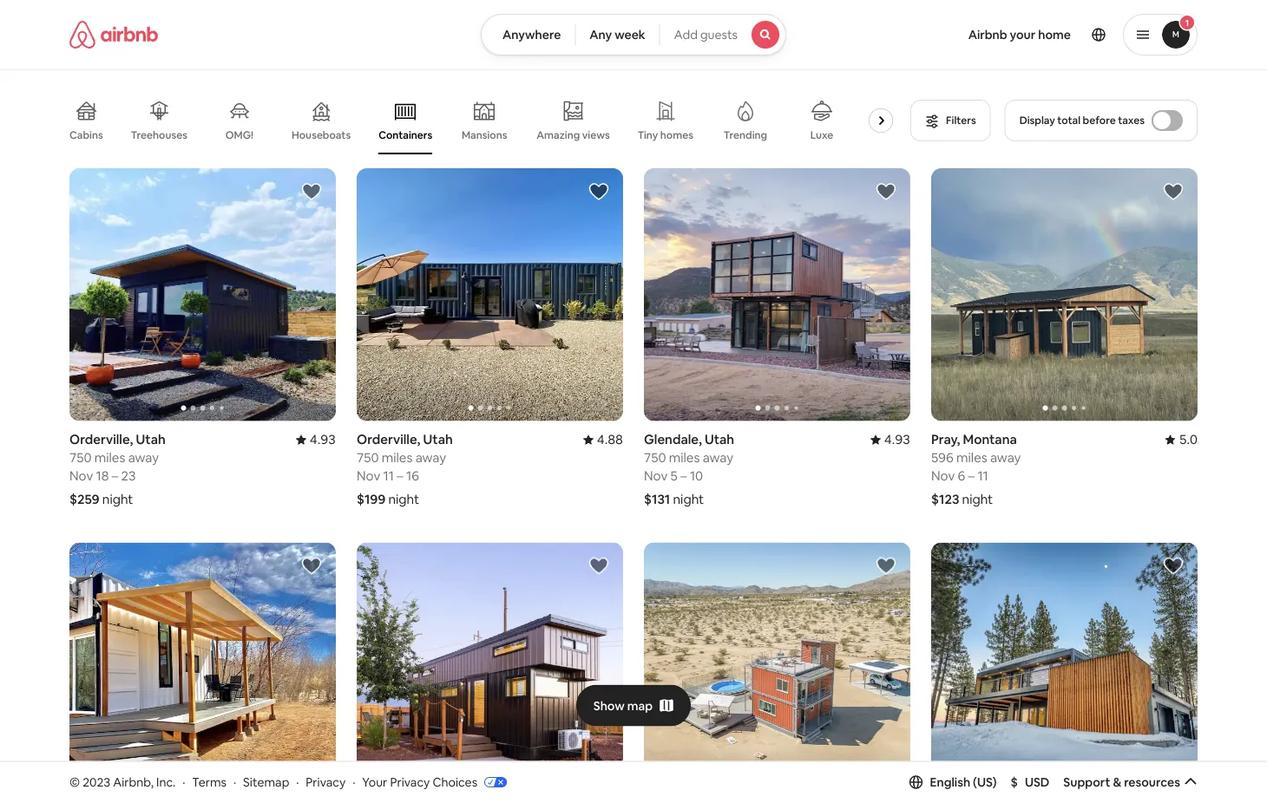 Task type: locate. For each thing, give the bounding box(es) containing it.
orderville, utah 750 miles away nov 18 – 23 $259 night
[[69, 431, 166, 508]]

nov for nov 11 – 16
[[357, 468, 380, 485]]

guests
[[700, 27, 738, 43]]

away down montana
[[990, 450, 1021, 467]]

750 inside orderville, utah 750 miles away nov 18 – 23 $259 night
[[69, 450, 92, 467]]

miles
[[94, 450, 125, 467], [382, 450, 413, 467], [669, 450, 700, 467], [956, 450, 987, 467]]

– right 5 at the right bottom of the page
[[680, 468, 687, 485]]

– for 10
[[680, 468, 687, 485]]

support
[[1063, 775, 1110, 790]]

choices
[[433, 775, 477, 790]]

night for 23
[[102, 491, 133, 508]]

1 horizontal spatial 750
[[357, 450, 379, 467]]

2 away from the left
[[415, 450, 446, 467]]

11 right 6
[[978, 468, 988, 485]]

resources
[[1124, 775, 1180, 790]]

2 4.93 out of 5 average rating image from the left
[[870, 431, 910, 448]]

night
[[102, 491, 133, 508], [388, 491, 419, 508], [673, 491, 704, 508], [962, 491, 993, 508]]

nov inside the orderville, utah 750 miles away nov 11 – 16 $199 night
[[357, 468, 380, 485]]

away up 23
[[128, 450, 159, 467]]

add guests button
[[659, 14, 786, 56]]

1 miles from the left
[[94, 450, 125, 467]]

omg!
[[225, 128, 254, 142]]

away inside the orderville, utah 750 miles away nov 11 – 16 $199 night
[[415, 450, 446, 467]]

filters button
[[910, 100, 991, 141]]

night inside glendale, utah 750 miles away nov 5 – 10 $131 night
[[673, 491, 704, 508]]

night inside orderville, utah 750 miles away nov 18 – 23 $259 night
[[102, 491, 133, 508]]

add to wishlist: glendale, utah image
[[876, 181, 896, 202]]

privacy right your
[[390, 775, 430, 790]]

1 4.93 from the left
[[310, 431, 336, 448]]

add to wishlist: truckee, california image
[[1163, 556, 1184, 577]]

show map
[[593, 698, 653, 714]]

your privacy choices
[[362, 775, 477, 790]]

0 horizontal spatial 750
[[69, 450, 92, 467]]

– left the 16
[[397, 468, 403, 485]]

0 horizontal spatial 4.93 out of 5 average rating image
[[296, 431, 336, 448]]

– inside the orderville, utah 750 miles away nov 11 – 16 $199 night
[[397, 468, 403, 485]]

4.93
[[310, 431, 336, 448], [884, 431, 910, 448]]

2 horizontal spatial utah
[[705, 431, 734, 448]]

treehouses
[[131, 128, 187, 142]]

group
[[69, 87, 900, 154], [69, 168, 336, 421], [357, 168, 623, 421], [644, 168, 910, 421], [931, 168, 1198, 421], [69, 543, 336, 796], [357, 543, 623, 796], [644, 543, 910, 796], [931, 543, 1198, 796]]

3 utah from the left
[[705, 431, 734, 448]]

0 horizontal spatial privacy
[[306, 775, 346, 790]]

1 privacy from the left
[[306, 775, 346, 790]]

night for 10
[[673, 491, 704, 508]]

2 nov from the left
[[357, 468, 380, 485]]

away inside the pray, montana 596 miles away nov 6 – 11 $123 night
[[990, 450, 1021, 467]]

group containing houseboats
[[69, 87, 900, 154]]

6
[[958, 468, 965, 485]]

None search field
[[481, 14, 786, 56]]

· right inc.
[[182, 775, 185, 790]]

4 away from the left
[[990, 450, 1021, 467]]

3 away from the left
[[703, 450, 733, 467]]

night for 11
[[962, 491, 993, 508]]

miles inside glendale, utah 750 miles away nov 5 – 10 $131 night
[[669, 450, 700, 467]]

750 for nov 11 – 16
[[357, 450, 379, 467]]

750
[[69, 450, 92, 467], [357, 450, 379, 467], [644, 450, 666, 467]]

·
[[182, 775, 185, 790], [233, 775, 236, 790], [296, 775, 299, 790], [352, 775, 355, 790]]

night down 23
[[102, 491, 133, 508]]

taxes
[[1118, 114, 1145, 127]]

1 horizontal spatial orderville,
[[357, 431, 420, 448]]

night down the 16
[[388, 491, 419, 508]]

2 – from the left
[[397, 468, 403, 485]]

1 horizontal spatial 11
[[978, 468, 988, 485]]

2 orderville, from the left
[[357, 431, 420, 448]]

1 11 from the left
[[383, 468, 394, 485]]

0 horizontal spatial 4.93
[[310, 431, 336, 448]]

nov left 18
[[69, 468, 93, 485]]

away
[[128, 450, 159, 467], [415, 450, 446, 467], [703, 450, 733, 467], [990, 450, 1021, 467]]

– inside orderville, utah 750 miles away nov 18 – 23 $259 night
[[112, 468, 118, 485]]

anywhere button
[[481, 14, 576, 56]]

11
[[383, 468, 394, 485], [978, 468, 988, 485]]

1 horizontal spatial privacy
[[390, 775, 430, 790]]

terms
[[192, 775, 227, 790]]

night inside the pray, montana 596 miles away nov 6 – 11 $123 night
[[962, 491, 993, 508]]

1 nov from the left
[[69, 468, 93, 485]]

orderville,
[[69, 431, 133, 448], [357, 431, 420, 448]]

utah for glendale, utah 750 miles away nov 5 – 10 $131 night
[[705, 431, 734, 448]]

0 horizontal spatial 11
[[383, 468, 394, 485]]

18
[[96, 468, 109, 485]]

miles inside the pray, montana 596 miles away nov 6 – 11 $123 night
[[956, 450, 987, 467]]

4.93 for glendale, utah 750 miles away nov 5 – 10 $131 night
[[884, 431, 910, 448]]

terms link
[[192, 775, 227, 790]]

– right 6
[[968, 468, 975, 485]]

2 4.93 from the left
[[884, 431, 910, 448]]

airbnb
[[968, 27, 1007, 43]]

nov inside glendale, utah 750 miles away nov 5 – 10 $131 night
[[644, 468, 668, 485]]

usd
[[1025, 775, 1050, 790]]

glendale,
[[644, 431, 702, 448]]

miles up 18
[[94, 450, 125, 467]]

show map button
[[576, 685, 691, 727]]

night down 6
[[962, 491, 993, 508]]

3 750 from the left
[[644, 450, 666, 467]]

1 horizontal spatial utah
[[423, 431, 453, 448]]

4 · from the left
[[352, 775, 355, 790]]

nov
[[69, 468, 93, 485], [357, 468, 380, 485], [644, 468, 668, 485], [931, 468, 955, 485]]

support & resources button
[[1063, 775, 1198, 790]]

your
[[1010, 27, 1036, 43]]

1 – from the left
[[112, 468, 118, 485]]

orderville, inside orderville, utah 750 miles away nov 18 – 23 $259 night
[[69, 431, 133, 448]]

amazing
[[536, 128, 580, 142]]

orderville, utah 750 miles away nov 11 – 16 $199 night
[[357, 431, 453, 508]]

away up the 16
[[415, 450, 446, 467]]

away for 10
[[703, 450, 733, 467]]

2 · from the left
[[233, 775, 236, 790]]

· right terms "link"
[[233, 775, 236, 790]]

support & resources
[[1063, 775, 1180, 790]]

views
[[582, 128, 610, 142]]

1 4.93 out of 5 average rating image from the left
[[296, 431, 336, 448]]

4 night from the left
[[962, 491, 993, 508]]

miles up 5 at the right bottom of the page
[[669, 450, 700, 467]]

1 · from the left
[[182, 775, 185, 790]]

4 miles from the left
[[956, 450, 987, 467]]

any week button
[[575, 14, 660, 56]]

utah for orderville, utah 750 miles away nov 11 – 16 $199 night
[[423, 431, 453, 448]]

nov up the '$199'
[[357, 468, 380, 485]]

miles for 18
[[94, 450, 125, 467]]

0 horizontal spatial orderville,
[[69, 431, 133, 448]]

0 horizontal spatial utah
[[136, 431, 166, 448]]

away for 23
[[128, 450, 159, 467]]

utah inside the orderville, utah 750 miles away nov 11 – 16 $199 night
[[423, 431, 453, 448]]

3 miles from the left
[[669, 450, 700, 467]]

2 utah from the left
[[423, 431, 453, 448]]

11 inside the orderville, utah 750 miles away nov 11 – 16 $199 night
[[383, 468, 394, 485]]

nov left 5 at the right bottom of the page
[[644, 468, 668, 485]]

5.0 out of 5 average rating image
[[1165, 431, 1198, 448]]

23
[[121, 468, 136, 485]]

miles inside orderville, utah 750 miles away nov 18 – 23 $259 night
[[94, 450, 125, 467]]

privacy left your
[[306, 775, 346, 790]]

2 11 from the left
[[978, 468, 988, 485]]

– for 11
[[968, 468, 975, 485]]

orderville, up the 16
[[357, 431, 420, 448]]

utah inside glendale, utah 750 miles away nov 5 – 10 $131 night
[[705, 431, 734, 448]]

nov inside the pray, montana 596 miles away nov 6 – 11 $123 night
[[931, 468, 955, 485]]

miles up 6
[[956, 450, 987, 467]]

sitemap link
[[243, 775, 289, 790]]

night inside the orderville, utah 750 miles away nov 11 – 16 $199 night
[[388, 491, 419, 508]]

nov down 596 at the right of the page
[[931, 468, 955, 485]]

away inside orderville, utah 750 miles away nov 18 – 23 $259 night
[[128, 450, 159, 467]]

$ usd
[[1011, 775, 1050, 790]]

750 up $259
[[69, 450, 92, 467]]

3 – from the left
[[680, 468, 687, 485]]

750 inside the orderville, utah 750 miles away nov 11 – 16 $199 night
[[357, 450, 379, 467]]

&
[[1113, 775, 1121, 790]]

utah inside orderville, utah 750 miles away nov 18 – 23 $259 night
[[136, 431, 166, 448]]

before
[[1083, 114, 1116, 127]]

750 inside glendale, utah 750 miles away nov 5 – 10 $131 night
[[644, 450, 666, 467]]

4.93 out of 5 average rating image
[[296, 431, 336, 448], [870, 431, 910, 448]]

$
[[1011, 775, 1018, 790]]

1 horizontal spatial 4.93 out of 5 average rating image
[[870, 431, 910, 448]]

add to wishlist: apple valley, utah image
[[588, 556, 609, 577]]

2 750 from the left
[[357, 450, 379, 467]]

1 night from the left
[[102, 491, 133, 508]]

– inside glendale, utah 750 miles away nov 5 – 10 $131 night
[[680, 468, 687, 485]]

3 nov from the left
[[644, 468, 668, 485]]

away up 10
[[703, 450, 733, 467]]

1 750 from the left
[[69, 450, 92, 467]]

away inside glendale, utah 750 miles away nov 5 – 10 $131 night
[[703, 450, 733, 467]]

airbnb,
[[113, 775, 154, 790]]

4 nov from the left
[[931, 468, 955, 485]]

add to wishlist: orderville, utah image
[[588, 181, 609, 202]]

· left privacy link
[[296, 775, 299, 790]]

· left your
[[352, 775, 355, 790]]

– inside the pray, montana 596 miles away nov 6 – 11 $123 night
[[968, 468, 975, 485]]

add
[[674, 27, 698, 43]]

2 miles from the left
[[382, 450, 413, 467]]

750 up the '$199'
[[357, 450, 379, 467]]

16
[[406, 468, 419, 485]]

1 utah from the left
[[136, 431, 166, 448]]

4.93 for orderville, utah 750 miles away nov 18 – 23 $259 night
[[310, 431, 336, 448]]

add to wishlist: joshua tree, california image
[[876, 556, 896, 577]]

utah
[[136, 431, 166, 448], [423, 431, 453, 448], [705, 431, 734, 448]]

2 horizontal spatial 750
[[644, 450, 666, 467]]

tiny homes
[[638, 128, 693, 142]]

1 horizontal spatial 4.93
[[884, 431, 910, 448]]

nov inside orderville, utah 750 miles away nov 18 – 23 $259 night
[[69, 468, 93, 485]]

4 – from the left
[[968, 468, 975, 485]]

3 night from the left
[[673, 491, 704, 508]]

– right 18
[[112, 468, 118, 485]]

miles up the 16
[[382, 450, 413, 467]]

$199
[[357, 491, 386, 508]]

cabins
[[69, 128, 103, 142]]

1 orderville, from the left
[[69, 431, 133, 448]]

–
[[112, 468, 118, 485], [397, 468, 403, 485], [680, 468, 687, 485], [968, 468, 975, 485]]

11 left the 16
[[383, 468, 394, 485]]

night down 10
[[673, 491, 704, 508]]

orderville, up 18
[[69, 431, 133, 448]]

luxe
[[810, 128, 833, 142]]

orderville, inside the orderville, utah 750 miles away nov 11 – 16 $199 night
[[357, 431, 420, 448]]

privacy
[[306, 775, 346, 790], [390, 775, 430, 790]]

1 button
[[1123, 14, 1198, 56]]

nov for nov 5 – 10
[[644, 468, 668, 485]]

miles inside the orderville, utah 750 miles away nov 11 – 16 $199 night
[[382, 450, 413, 467]]

2 night from the left
[[388, 491, 419, 508]]

750 down glendale, at the bottom of the page
[[644, 450, 666, 467]]

english (us)
[[930, 775, 997, 790]]

4.88
[[597, 431, 623, 448]]

1 away from the left
[[128, 450, 159, 467]]



Task type: vqa. For each thing, say whether or not it's contained in the screenshot.
add to wishlist: virgin, utah Icon
yes



Task type: describe. For each thing, give the bounding box(es) containing it.
tiny
[[638, 128, 658, 142]]

5.0
[[1179, 431, 1198, 448]]

4.88 out of 5 average rating image
[[583, 431, 623, 448]]

– for 16
[[397, 468, 403, 485]]

english
[[930, 775, 970, 790]]

$259
[[69, 491, 100, 508]]

away for 11
[[990, 450, 1021, 467]]

pray, montana 596 miles away nov 6 – 11 $123 night
[[931, 431, 1021, 508]]

amazing views
[[536, 128, 610, 142]]

nov for nov 18 – 23
[[69, 468, 93, 485]]

pray,
[[931, 431, 960, 448]]

4.93 out of 5 average rating image for glendale, utah 750 miles away nov 5 – 10 $131 night
[[870, 431, 910, 448]]

11 inside the pray, montana 596 miles away nov 6 – 11 $123 night
[[978, 468, 988, 485]]

$131
[[644, 491, 670, 508]]

total
[[1057, 114, 1081, 127]]

home
[[1038, 27, 1071, 43]]

display
[[1019, 114, 1055, 127]]

sitemap
[[243, 775, 289, 790]]

show
[[593, 698, 625, 714]]

– for 23
[[112, 468, 118, 485]]

596
[[931, 450, 954, 467]]

miles for 5
[[669, 450, 700, 467]]

© 2023 airbnb, inc. ·
[[69, 775, 185, 790]]

4.93 out of 5 average rating image for orderville, utah 750 miles away nov 18 – 23 $259 night
[[296, 431, 336, 448]]

night for 16
[[388, 491, 419, 508]]

glendale, utah 750 miles away nov 5 – 10 $131 night
[[644, 431, 734, 508]]

2023
[[83, 775, 110, 790]]

profile element
[[807, 0, 1198, 69]]

2 privacy from the left
[[390, 775, 430, 790]]

away for 16
[[415, 450, 446, 467]]

add to wishlist: virgin, utah image
[[301, 556, 322, 577]]

display total before taxes button
[[1005, 100, 1198, 141]]

750 for nov 18 – 23
[[69, 450, 92, 467]]

5
[[670, 468, 678, 485]]

none search field containing anywhere
[[481, 14, 786, 56]]

terms · sitemap · privacy
[[192, 775, 346, 790]]

miles for 6
[[956, 450, 987, 467]]

trending
[[724, 128, 767, 142]]

1
[[1185, 17, 1189, 28]]

homes
[[660, 128, 693, 142]]

your privacy choices link
[[362, 775, 507, 791]]

nov for nov 6 – 11
[[931, 468, 955, 485]]

anywhere
[[502, 27, 561, 43]]

any
[[590, 27, 612, 43]]

week
[[615, 27, 645, 43]]

montana
[[963, 431, 1017, 448]]

houseboats
[[292, 128, 351, 142]]

containers
[[379, 128, 432, 142]]

english (us) button
[[909, 775, 997, 790]]

©
[[69, 775, 80, 790]]

mansions
[[462, 128, 507, 142]]

map
[[627, 698, 653, 714]]

privacy link
[[306, 775, 346, 790]]

orderville, for 18
[[69, 431, 133, 448]]

display total before taxes
[[1019, 114, 1145, 127]]

your
[[362, 775, 387, 790]]

orderville, for 11
[[357, 431, 420, 448]]

filters
[[946, 114, 976, 127]]

750 for nov 5 – 10
[[644, 450, 666, 467]]

miles for 11
[[382, 450, 413, 467]]

airbnb your home link
[[958, 16, 1081, 53]]

utah for orderville, utah 750 miles away nov 18 – 23 $259 night
[[136, 431, 166, 448]]

add guests
[[674, 27, 738, 43]]

airbnb your home
[[968, 27, 1071, 43]]

10
[[690, 468, 703, 485]]

(us)
[[973, 775, 997, 790]]

inc.
[[156, 775, 176, 790]]

any week
[[590, 27, 645, 43]]

3 · from the left
[[296, 775, 299, 790]]

add to wishlist: orderville, utah image
[[301, 181, 322, 202]]

add to wishlist: pray, montana image
[[1163, 181, 1184, 202]]

$123
[[931, 491, 959, 508]]



